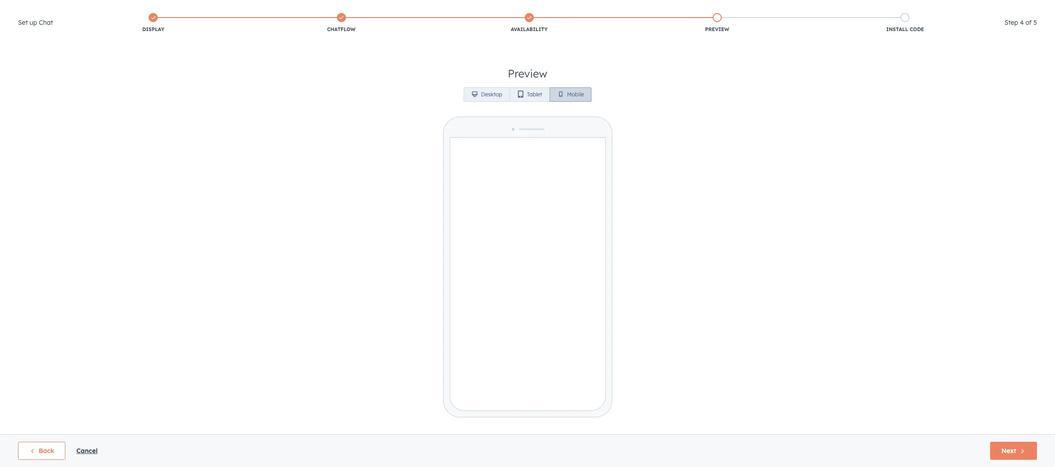 Task type: locate. For each thing, give the bounding box(es) containing it.
preview
[[705, 26, 729, 32], [508, 67, 547, 80]]

1 vertical spatial preview
[[508, 67, 547, 80]]

group
[[464, 87, 592, 102]]

to
[[299, 8, 304, 14]]

talk to sales
[[287, 8, 319, 14]]

have
[[190, 7, 205, 15]]

install code
[[886, 26, 924, 32]]

set up chat heading
[[18, 17, 53, 28]]

talk
[[287, 8, 297, 14]]

marketing
[[28, 6, 65, 15]]

menu containing music
[[863, 23, 1045, 37]]

up
[[30, 18, 37, 27]]

hubspot link
[[11, 24, 34, 35]]

1 horizontal spatial preview
[[705, 26, 729, 32]]

has
[[147, 6, 160, 15]]

display completed list item
[[59, 11, 247, 35]]

list containing display
[[59, 11, 999, 35]]

chatflow completed list item
[[247, 11, 435, 35]]

hubspot image
[[16, 24, 27, 35]]

back button
[[18, 442, 66, 460]]

chat
[[39, 18, 53, 27]]

calling icon image
[[917, 26, 926, 34]]

mobile button
[[550, 87, 592, 102]]

hub
[[67, 6, 82, 15]]

0 vertical spatial preview
[[705, 26, 729, 32]]

code
[[910, 26, 924, 32]]

mobile
[[567, 91, 584, 98]]

list
[[59, 11, 999, 35]]

sales
[[305, 8, 319, 14]]

menu item
[[911, 23, 913, 37]]

or
[[238, 7, 244, 15]]

cancel
[[76, 447, 98, 455]]

music
[[1014, 26, 1030, 33]]

professional
[[84, 6, 128, 15]]

questions
[[207, 7, 236, 15]]

menu
[[863, 23, 1045, 37]]

tablet button
[[510, 87, 550, 102]]

desktop
[[481, 91, 502, 98]]

5
[[1034, 18, 1037, 27]]

ended.
[[162, 6, 186, 15]]

trial
[[130, 6, 145, 15]]



Task type: describe. For each thing, give the bounding box(es) containing it.
marketing hub professional trial has ended. have questions or need help?
[[28, 6, 278, 15]]

music button
[[999, 23, 1044, 37]]

preview inside list item
[[705, 26, 729, 32]]

set
[[18, 18, 28, 27]]

upgrade link
[[864, 23, 910, 37]]

help?
[[262, 7, 278, 15]]

chatflow
[[327, 26, 356, 32]]

upgrade
[[879, 27, 905, 34]]

0 horizontal spatial preview
[[508, 67, 547, 80]]

set up chat
[[18, 18, 53, 27]]

need
[[246, 7, 260, 15]]

step 4 of 5
[[1005, 18, 1037, 27]]

install
[[886, 26, 909, 32]]

group containing desktop
[[464, 87, 592, 102]]

availability
[[511, 26, 548, 32]]

install code list item
[[811, 11, 999, 35]]

display
[[142, 26, 164, 32]]

back
[[39, 447, 54, 455]]

4
[[1020, 18, 1024, 27]]

availability completed list item
[[435, 11, 623, 35]]

calling icon button
[[914, 24, 929, 36]]

step
[[1005, 18, 1018, 27]]

talk to sales button
[[281, 5, 325, 17]]

next
[[1002, 447, 1017, 455]]

of
[[1026, 18, 1032, 27]]

preview list item
[[623, 11, 811, 35]]

desktop button
[[464, 87, 510, 102]]

next button
[[991, 442, 1037, 460]]

cancel button
[[76, 446, 98, 456]]

greg robinson image
[[1004, 26, 1012, 34]]

tablet
[[527, 91, 542, 98]]



Task type: vqa. For each thing, say whether or not it's contained in the screenshot.
install code
yes



